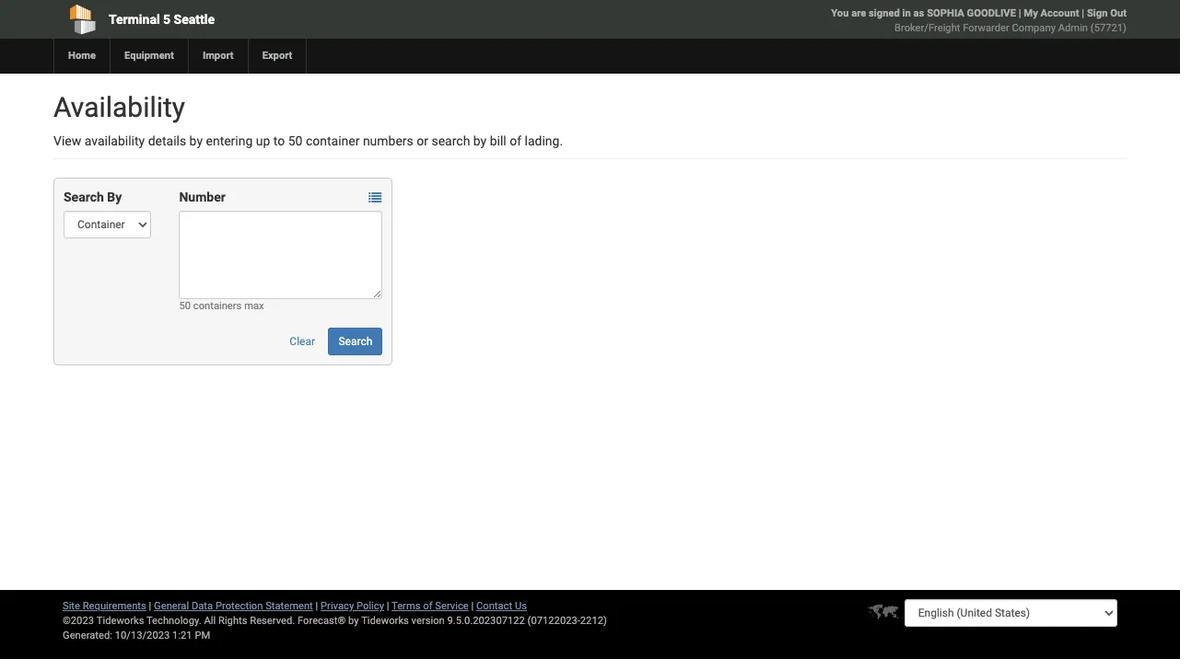 Task type: vqa. For each thing, say whether or not it's contained in the screenshot.
SECURITY
no



Task type: describe. For each thing, give the bounding box(es) containing it.
1:21
[[172, 630, 192, 642]]

to
[[274, 134, 285, 148]]

| up "tideworks"
[[387, 601, 389, 613]]

numbers
[[363, 134, 414, 148]]

5
[[163, 12, 171, 27]]

| left sign
[[1082, 7, 1085, 19]]

by
[[107, 190, 122, 205]]

service
[[435, 601, 469, 613]]

availability
[[53, 91, 185, 123]]

admin
[[1058, 22, 1088, 34]]

export link
[[248, 39, 306, 74]]

as
[[914, 7, 925, 19]]

terminal 5 seattle
[[109, 12, 215, 27]]

broker/freight
[[895, 22, 961, 34]]

out
[[1110, 7, 1127, 19]]

clear button
[[280, 328, 325, 356]]

forecast®
[[298, 616, 346, 627]]

sophia
[[927, 7, 965, 19]]

2 horizontal spatial by
[[473, 134, 487, 148]]

site requirements | general data protection statement | privacy policy | terms of service | contact us ©2023 tideworks technology. all rights reserved. forecast® by tideworks version 9.5.0.202307122 (07122023-2212) generated: 10/13/2023 1:21 pm
[[63, 601, 607, 642]]

(57721)
[[1091, 22, 1127, 34]]

forwarder
[[963, 22, 1010, 34]]

privacy policy link
[[321, 601, 384, 613]]

equipment link
[[110, 39, 188, 74]]

company
[[1012, 22, 1056, 34]]

| up 9.5.0.202307122 at bottom left
[[471, 601, 474, 613]]

general data protection statement link
[[154, 601, 313, 613]]

site
[[63, 601, 80, 613]]

details
[[148, 134, 186, 148]]

terms of service link
[[392, 601, 469, 613]]

terms
[[392, 601, 421, 613]]

version
[[411, 616, 445, 627]]

all
[[204, 616, 216, 627]]

terminal
[[109, 12, 160, 27]]

seattle
[[174, 12, 215, 27]]

1 horizontal spatial of
[[510, 134, 522, 148]]

protection
[[215, 601, 263, 613]]

site requirements link
[[63, 601, 146, 613]]

bill
[[490, 134, 507, 148]]

contact
[[476, 601, 512, 613]]

clear
[[290, 335, 315, 348]]

general
[[154, 601, 189, 613]]

signed
[[869, 7, 900, 19]]

number
[[179, 190, 226, 205]]

up
[[256, 134, 270, 148]]

my account link
[[1024, 7, 1079, 19]]

terminal 5 seattle link
[[53, 0, 485, 39]]

(07122023-
[[528, 616, 580, 627]]

sign out link
[[1087, 7, 1127, 19]]

search
[[432, 134, 470, 148]]

0 horizontal spatial 50
[[179, 300, 191, 312]]

| left my at the right of page
[[1019, 7, 1021, 19]]

9.5.0.202307122
[[447, 616, 525, 627]]

Number text field
[[179, 211, 383, 299]]

export
[[262, 50, 292, 62]]

requirements
[[83, 601, 146, 613]]



Task type: locate. For each thing, give the bounding box(es) containing it.
view availability details by entering up to 50 container numbers or search by bill of lading.
[[53, 134, 563, 148]]

pm
[[195, 630, 210, 642]]

search for search by
[[64, 190, 104, 205]]

container
[[306, 134, 360, 148]]

by left bill
[[473, 134, 487, 148]]

statement
[[266, 601, 313, 613]]

©2023 tideworks
[[63, 616, 144, 627]]

1 vertical spatial search
[[339, 335, 373, 348]]

show list image
[[369, 192, 382, 205]]

lading.
[[525, 134, 563, 148]]

technology.
[[146, 616, 202, 627]]

search
[[64, 190, 104, 205], [339, 335, 373, 348]]

|
[[1019, 7, 1021, 19], [1082, 7, 1085, 19], [149, 601, 151, 613], [316, 601, 318, 613], [387, 601, 389, 613], [471, 601, 474, 613]]

by inside site requirements | general data protection statement | privacy policy | terms of service | contact us ©2023 tideworks technology. all rights reserved. forecast® by tideworks version 9.5.0.202307122 (07122023-2212) generated: 10/13/2023 1:21 pm
[[348, 616, 359, 627]]

goodlive
[[967, 7, 1016, 19]]

home
[[68, 50, 96, 62]]

search right clear button on the left of page
[[339, 335, 373, 348]]

0 vertical spatial search
[[64, 190, 104, 205]]

you are signed in as sophia goodlive | my account | sign out broker/freight forwarder company admin (57721)
[[831, 7, 1127, 34]]

search for search
[[339, 335, 373, 348]]

| left general
[[149, 601, 151, 613]]

us
[[515, 601, 527, 613]]

search button
[[328, 328, 383, 356]]

of
[[510, 134, 522, 148], [423, 601, 433, 613]]

you
[[831, 7, 849, 19]]

contact us link
[[476, 601, 527, 613]]

by right details on the left
[[189, 134, 203, 148]]

data
[[192, 601, 213, 613]]

import link
[[188, 39, 248, 74]]

| up "forecast®" on the bottom of page
[[316, 601, 318, 613]]

rights
[[218, 616, 247, 627]]

home link
[[53, 39, 110, 74]]

1 vertical spatial 50
[[179, 300, 191, 312]]

account
[[1041, 7, 1079, 19]]

privacy
[[321, 601, 354, 613]]

view
[[53, 134, 81, 148]]

import
[[203, 50, 234, 62]]

policy
[[357, 601, 384, 613]]

10/13/2023
[[115, 630, 170, 642]]

of inside site requirements | general data protection statement | privacy policy | terms of service | contact us ©2023 tideworks technology. all rights reserved. forecast® by tideworks version 9.5.0.202307122 (07122023-2212) generated: 10/13/2023 1:21 pm
[[423, 601, 433, 613]]

0 horizontal spatial by
[[189, 134, 203, 148]]

generated:
[[63, 630, 112, 642]]

sign
[[1087, 7, 1108, 19]]

my
[[1024, 7, 1038, 19]]

or
[[417, 134, 428, 148]]

reserved.
[[250, 616, 295, 627]]

of right bill
[[510, 134, 522, 148]]

availability
[[84, 134, 145, 148]]

are
[[852, 7, 866, 19]]

of up version at left bottom
[[423, 601, 433, 613]]

by down privacy policy link
[[348, 616, 359, 627]]

0 vertical spatial of
[[510, 134, 522, 148]]

50 right to
[[288, 134, 303, 148]]

50 containers max
[[179, 300, 264, 312]]

1 horizontal spatial 50
[[288, 134, 303, 148]]

50
[[288, 134, 303, 148], [179, 300, 191, 312]]

1 horizontal spatial by
[[348, 616, 359, 627]]

search inside button
[[339, 335, 373, 348]]

1 horizontal spatial search
[[339, 335, 373, 348]]

containers
[[193, 300, 242, 312]]

search left by
[[64, 190, 104, 205]]

in
[[903, 7, 911, 19]]

0 vertical spatial 50
[[288, 134, 303, 148]]

1 vertical spatial of
[[423, 601, 433, 613]]

50 left containers
[[179, 300, 191, 312]]

entering
[[206, 134, 253, 148]]

0 horizontal spatial of
[[423, 601, 433, 613]]

by
[[189, 134, 203, 148], [473, 134, 487, 148], [348, 616, 359, 627]]

equipment
[[124, 50, 174, 62]]

tideworks
[[361, 616, 409, 627]]

0 horizontal spatial search
[[64, 190, 104, 205]]

search by
[[64, 190, 122, 205]]

2212)
[[580, 616, 607, 627]]

max
[[244, 300, 264, 312]]



